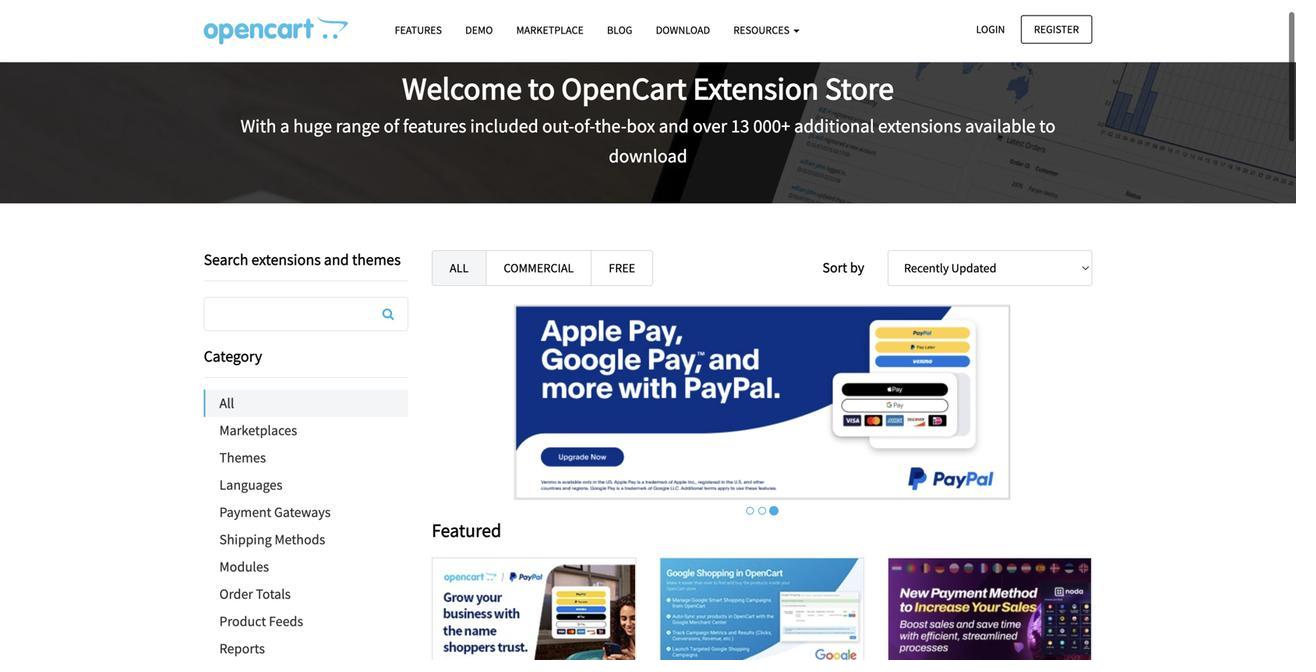 Task type: describe. For each thing, give the bounding box(es) containing it.
all for marketplaces
[[219, 395, 234, 412]]

modules link
[[204, 554, 409, 581]]

paypal checkout integration image
[[433, 559, 636, 660]]

box
[[627, 114, 655, 138]]

with
[[241, 114, 276, 138]]

reports
[[219, 640, 265, 658]]

0 horizontal spatial to
[[528, 69, 555, 108]]

search
[[204, 250, 248, 269]]

order totals link
[[204, 581, 409, 608]]

product
[[219, 613, 266, 630]]

marketplace link
[[505, 16, 596, 44]]

demo link
[[454, 16, 505, 44]]

all link for commercial
[[432, 250, 487, 286]]

resources link
[[722, 16, 812, 44]]

shipping
[[219, 531, 272, 548]]

free
[[609, 260, 635, 276]]

over
[[693, 114, 727, 138]]

reports link
[[204, 635, 409, 660]]

by
[[850, 259, 865, 276]]

resources
[[734, 23, 792, 37]]

register
[[1034, 22, 1079, 36]]

search extensions and themes
[[204, 250, 401, 269]]

huge
[[293, 114, 332, 138]]

13
[[731, 114, 750, 138]]

languages
[[219, 476, 283, 494]]

blog link
[[596, 16, 644, 44]]

extensions inside welcome to opencart extension store with a huge range of features included out-of-the-box and over 13 000+ additional extensions available to download
[[879, 114, 962, 138]]

category
[[204, 347, 262, 366]]

extension
[[693, 69, 819, 108]]

themes
[[352, 250, 401, 269]]

sort by
[[823, 259, 865, 276]]

download
[[656, 23, 710, 37]]

the-
[[595, 114, 627, 138]]

sort
[[823, 259, 848, 276]]

modules
[[219, 558, 269, 576]]

welcome
[[402, 69, 522, 108]]

register link
[[1021, 15, 1093, 44]]

commercial link
[[486, 250, 592, 286]]

paypal payment gateway image
[[514, 305, 1011, 500]]

marketplaces
[[219, 422, 297, 439]]

of-
[[574, 114, 595, 138]]

themes
[[219, 449, 266, 467]]

search image
[[382, 308, 394, 320]]

opencart extensions image
[[204, 16, 348, 44]]

all for commercial
[[450, 260, 469, 276]]

of
[[384, 114, 399, 138]]

1 vertical spatial extensions
[[252, 250, 321, 269]]

demo
[[465, 23, 493, 37]]

a
[[280, 114, 290, 138]]

store
[[825, 69, 894, 108]]

payment gateways link
[[204, 499, 409, 526]]



Task type: vqa. For each thing, say whether or not it's contained in the screenshot.
"," to the left
no



Task type: locate. For each thing, give the bounding box(es) containing it.
totals
[[256, 586, 291, 603]]

marketplaces link
[[204, 417, 409, 444]]

0 horizontal spatial and
[[324, 250, 349, 269]]

1 horizontal spatial to
[[1040, 114, 1056, 138]]

extensions right search
[[252, 250, 321, 269]]

languages link
[[204, 472, 409, 499]]

feeds
[[269, 613, 303, 630]]

and right box in the top of the page
[[659, 114, 689, 138]]

0 vertical spatial all link
[[432, 250, 487, 286]]

order totals
[[219, 586, 291, 603]]

1 horizontal spatial and
[[659, 114, 689, 138]]

methods
[[275, 531, 325, 548]]

and
[[659, 114, 689, 138], [324, 250, 349, 269]]

login link
[[963, 15, 1019, 44]]

range
[[336, 114, 380, 138]]

included
[[470, 114, 539, 138]]

themes link
[[204, 444, 409, 472]]

features
[[403, 114, 467, 138]]

payment
[[219, 504, 271, 521]]

featured
[[432, 519, 502, 542]]

gateways
[[274, 504, 331, 521]]

None text field
[[205, 298, 408, 331]]

0 horizontal spatial all
[[219, 395, 234, 412]]

1 vertical spatial all link
[[205, 390, 409, 417]]

and inside welcome to opencart extension store with a huge range of features included out-of-the-box and over 13 000+ additional extensions available to download
[[659, 114, 689, 138]]

shipping methods
[[219, 531, 325, 548]]

1 horizontal spatial all link
[[432, 250, 487, 286]]

google shopping for opencart image
[[661, 559, 864, 660]]

0 vertical spatial all
[[450, 260, 469, 276]]

opencart
[[562, 69, 687, 108]]

0 horizontal spatial extensions
[[252, 250, 321, 269]]

1 horizontal spatial extensions
[[879, 114, 962, 138]]

to right available
[[1040, 114, 1056, 138]]

download link
[[644, 16, 722, 44]]

1 vertical spatial and
[[324, 250, 349, 269]]

order
[[219, 586, 253, 603]]

free link
[[591, 250, 653, 286]]

to
[[528, 69, 555, 108], [1040, 114, 1056, 138]]

additional
[[794, 114, 875, 138]]

product feeds link
[[204, 608, 409, 635]]

0 vertical spatial and
[[659, 114, 689, 138]]

to up out-
[[528, 69, 555, 108]]

features link
[[383, 16, 454, 44]]

and left themes
[[324, 250, 349, 269]]

noda image
[[889, 559, 1092, 660]]

commercial
[[504, 260, 574, 276]]

download
[[609, 144, 688, 168]]

features
[[395, 23, 442, 37]]

0 horizontal spatial all link
[[205, 390, 409, 417]]

all link
[[432, 250, 487, 286], [205, 390, 409, 417]]

0 vertical spatial to
[[528, 69, 555, 108]]

payment gateways
[[219, 504, 331, 521]]

1 vertical spatial to
[[1040, 114, 1056, 138]]

1 vertical spatial all
[[219, 395, 234, 412]]

marketplace
[[516, 23, 584, 37]]

out-
[[542, 114, 574, 138]]

1 horizontal spatial all
[[450, 260, 469, 276]]

0 vertical spatial extensions
[[879, 114, 962, 138]]

blog
[[607, 23, 633, 37]]

welcome to opencart extension store with a huge range of features included out-of-the-box and over 13 000+ additional extensions available to download
[[241, 69, 1056, 168]]

extensions
[[879, 114, 962, 138], [252, 250, 321, 269]]

extensions down store at right top
[[879, 114, 962, 138]]

000+
[[754, 114, 791, 138]]

shipping methods link
[[204, 526, 409, 554]]

product feeds
[[219, 613, 303, 630]]

available
[[966, 114, 1036, 138]]

login
[[976, 22, 1005, 36]]

all
[[450, 260, 469, 276], [219, 395, 234, 412]]

all link for marketplaces
[[205, 390, 409, 417]]



